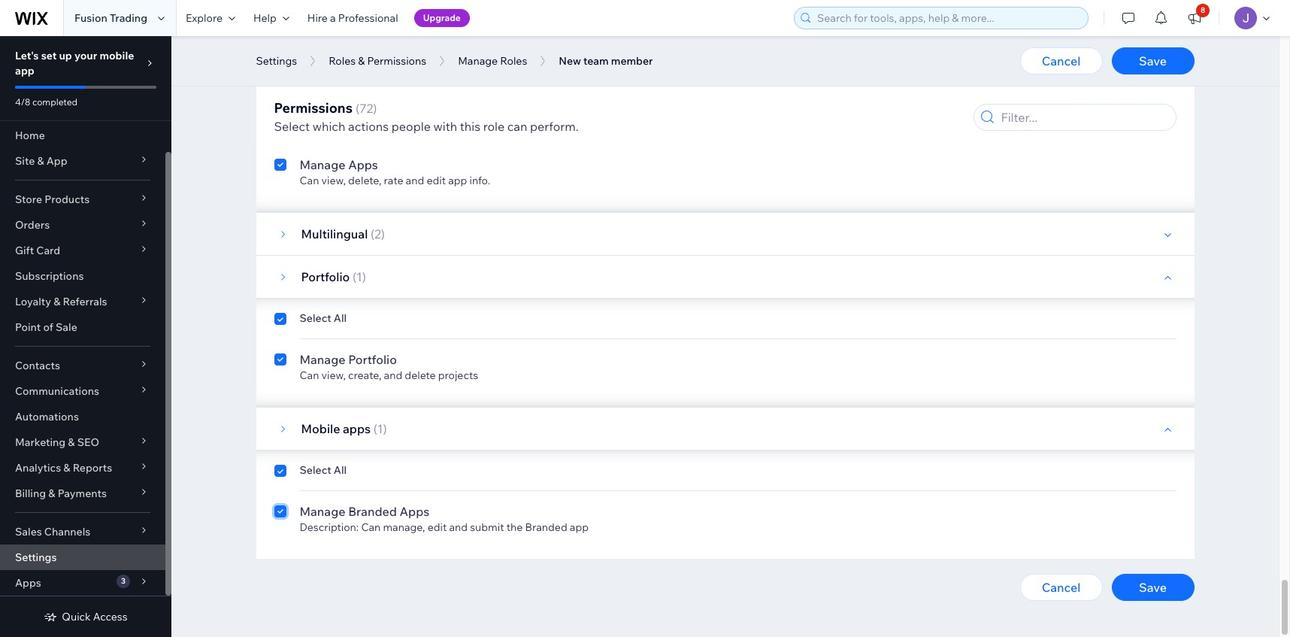 Task type: locate. For each thing, give the bounding box(es) containing it.
view, inside manage portfolio can view, create, and delete projects
[[322, 369, 346, 382]]

0 vertical spatial select all
[[300, 62, 347, 76]]

the right on
[[453, 120, 469, 133]]

) down manage portfolio can view, create, and delete projects
[[383, 421, 387, 436]]

1 horizontal spatial settings
[[256, 54, 297, 68]]

new
[[559, 54, 581, 68]]

4/8 completed
[[15, 96, 78, 108]]

communications
[[15, 384, 99, 398]]

and right rate
[[406, 174, 424, 187]]

2 vertical spatial all
[[334, 463, 347, 477]]

all
[[334, 62, 347, 76], [334, 311, 347, 325], [334, 463, 347, 477]]

) for multilingual
[[381, 226, 385, 241]]

0 vertical spatial all
[[334, 62, 347, 76]]

upgrade button
[[414, 9, 470, 27]]

0 vertical spatial settings
[[256, 54, 297, 68]]

cancel button
[[1020, 47, 1103, 74], [1020, 574, 1103, 601]]

this
[[460, 119, 481, 134]]

app inside the manage branded apps description: can manage, edit and submit the branded app
[[570, 521, 589, 534]]

permissions inside roles & permissions button
[[367, 54, 427, 68]]

store
[[15, 193, 42, 206]]

with
[[434, 119, 457, 134]]

store products
[[15, 193, 90, 206]]

settings down help button
[[256, 54, 297, 68]]

view,
[[322, 174, 346, 187], [322, 369, 346, 382]]

apps up install
[[337, 103, 367, 118]]

orders button
[[0, 212, 165, 238]]

select for install apps
[[300, 62, 331, 76]]

can
[[508, 119, 528, 134]]

sales channels
[[15, 525, 91, 539]]

all up install
[[334, 62, 347, 76]]

view, left delete,
[[322, 174, 346, 187]]

1 cancel from the top
[[1042, 53, 1081, 68]]

0 horizontal spatial app
[[15, 64, 34, 77]]

app inside manage apps can view, delete, rate and edit app info.
[[448, 174, 467, 187]]

your
[[74, 49, 97, 62]]

access
[[93, 610, 128, 624]]

roles left new
[[500, 54, 528, 68]]

quick
[[62, 610, 91, 624]]

permissions ( 72 ) select which actions people with this role can perform.
[[274, 99, 579, 134]]

and inside manage apps can view, delete, rate and edit app info.
[[406, 174, 424, 187]]

Search for tools, apps, help & more... field
[[813, 8, 1084, 29]]

1 vertical spatial settings
[[15, 551, 57, 564]]

) down multilingual ( 2 )
[[362, 269, 366, 284]]

& inside button
[[358, 54, 365, 68]]

up
[[59, 49, 72, 62]]

help button
[[244, 0, 299, 36]]

all down mobile apps ( 1 )
[[334, 463, 347, 477]]

1 cancel button from the top
[[1020, 47, 1103, 74]]

and left delete
[[384, 369, 403, 382]]

1 vertical spatial select all
[[300, 311, 347, 325]]

let's set up your mobile app
[[15, 49, 134, 77]]

loyalty & referrals
[[15, 295, 107, 308]]

portfolio up create,
[[348, 352, 397, 367]]

& left seo
[[68, 436, 75, 449]]

1 horizontal spatial roles
[[500, 54, 528, 68]]

2 horizontal spatial app
[[570, 521, 589, 534]]

view, for portfolio
[[322, 369, 346, 382]]

& inside dropdown button
[[63, 461, 70, 475]]

install
[[300, 103, 334, 118]]

& for marketing
[[68, 436, 75, 449]]

2 view, from the top
[[322, 369, 346, 382]]

settings button
[[249, 50, 305, 72]]

analytics & reports button
[[0, 455, 165, 481]]

& down professional at the left
[[358, 54, 365, 68]]

0 horizontal spatial 1
[[357, 269, 362, 284]]

the right submit
[[507, 521, 523, 534]]

& for roles
[[358, 54, 365, 68]]

& for analytics
[[63, 461, 70, 475]]

1 horizontal spatial apps
[[411, 120, 435, 133]]

1 vertical spatial 1
[[378, 421, 383, 436]]

& left reports
[[63, 461, 70, 475]]

0 horizontal spatial apps
[[343, 421, 371, 436]]

0 horizontal spatial the
[[453, 120, 469, 133]]

the inside the manage branded apps description: can manage, edit and submit the branded app
[[507, 521, 523, 534]]

1 vertical spatial cancel
[[1042, 580, 1081, 595]]

0 horizontal spatial permissions
[[274, 99, 353, 117]]

apps up delete,
[[348, 157, 378, 172]]

analytics
[[15, 461, 61, 475]]

edit right rate
[[427, 174, 446, 187]]

permissions down professional at the left
[[367, 54, 427, 68]]

referrals
[[63, 295, 107, 308]]

manage up description:
[[300, 504, 346, 519]]

edit right manage,
[[428, 521, 447, 534]]

None checkbox
[[274, 102, 286, 133], [274, 156, 286, 187], [274, 351, 286, 382], [274, 463, 286, 481], [274, 102, 286, 133], [274, 156, 286, 187], [274, 351, 286, 382], [274, 463, 286, 481]]

branded
[[348, 504, 397, 519], [525, 521, 568, 534]]

and inside manage portfolio can view, create, and delete projects
[[384, 369, 403, 382]]

1 horizontal spatial permissions
[[367, 54, 427, 68]]

can left delete,
[[300, 174, 319, 187]]

edit inside the manage branded apps description: can manage, edit and submit the branded app
[[428, 521, 447, 534]]

0 vertical spatial permissions
[[367, 54, 427, 68]]

gift card
[[15, 244, 60, 257]]

(
[[356, 101, 360, 116], [371, 226, 375, 241], [353, 269, 357, 284], [374, 421, 378, 436]]

select down mobile at the bottom left
[[300, 463, 331, 477]]

1 vertical spatial all
[[334, 311, 347, 325]]

team
[[584, 54, 609, 68]]

1 down multilingual ( 2 )
[[357, 269, 362, 284]]

manage inside manage apps can view, delete, rate and edit app info.
[[300, 157, 346, 172]]

install
[[322, 120, 351, 133]]

& right billing at left
[[48, 487, 55, 500]]

2 cancel button from the top
[[1020, 574, 1103, 601]]

select all down mobile at the bottom left
[[300, 463, 347, 477]]

manage up mobile at the bottom left
[[300, 352, 346, 367]]

& right site
[[37, 154, 44, 168]]

can for manage portfolio
[[300, 369, 319, 382]]

1 select all from the top
[[300, 62, 347, 76]]

) inside permissions ( 72 ) select which actions people with this role can perform.
[[373, 101, 377, 116]]

( up actions
[[356, 101, 360, 116]]

1 view, from the top
[[322, 174, 346, 187]]

all down portfolio ( 1 )
[[334, 311, 347, 325]]

0 vertical spatial save button
[[1112, 47, 1195, 74]]

1 vertical spatial the
[[507, 521, 523, 534]]

0 vertical spatial cancel button
[[1020, 47, 1103, 74]]

can inside manage portfolio can view, create, and delete projects
[[300, 369, 319, 382]]

1 horizontal spatial the
[[507, 521, 523, 534]]

branded up manage,
[[348, 504, 397, 519]]

on
[[438, 120, 450, 133]]

communications button
[[0, 378, 165, 404]]

( for multilingual
[[371, 226, 375, 241]]

manage branded apps description: can manage, edit and submit the branded app
[[300, 504, 589, 534]]

1 vertical spatial save button
[[1112, 574, 1195, 601]]

( for portfolio
[[353, 269, 357, 284]]

3 all from the top
[[334, 463, 347, 477]]

apps up manage,
[[400, 504, 430, 519]]

portfolio
[[301, 269, 350, 284], [348, 352, 397, 367]]

branded right submit
[[525, 521, 568, 534]]

view, for apps
[[322, 174, 346, 187]]

1 vertical spatial app
[[448, 174, 467, 187]]

select down install
[[274, 119, 310, 134]]

app inside let's set up your mobile app
[[15, 64, 34, 77]]

roles down a at left
[[329, 54, 356, 68]]

1 horizontal spatial app
[[448, 174, 467, 187]]

2 all from the top
[[334, 311, 347, 325]]

& for loyalty
[[54, 295, 60, 308]]

permissions up which
[[274, 99, 353, 117]]

settings inside button
[[256, 54, 297, 68]]

1 vertical spatial branded
[[525, 521, 568, 534]]

permissions
[[367, 54, 427, 68], [274, 99, 353, 117]]

manage down the upgrade "button"
[[458, 54, 498, 68]]

2 vertical spatial select all
[[300, 463, 347, 477]]

1 vertical spatial view,
[[322, 369, 346, 382]]

0 vertical spatial cancel
[[1042, 53, 1081, 68]]

0 horizontal spatial branded
[[348, 504, 397, 519]]

create,
[[348, 369, 382, 382]]

can inside install apps can install and update apps on the site.
[[300, 120, 319, 133]]

2 vertical spatial app
[[570, 521, 589, 534]]

install apps can install and update apps on the site.
[[300, 103, 491, 133]]

) for permissions
[[373, 101, 377, 116]]

select for manage portfolio
[[300, 311, 331, 325]]

2 cancel from the top
[[1042, 580, 1081, 595]]

select up install
[[300, 62, 331, 76]]

2 select all from the top
[[300, 311, 347, 325]]

fusion
[[74, 11, 107, 25]]

view, left create,
[[322, 369, 346, 382]]

1 vertical spatial save
[[1140, 580, 1167, 595]]

1 vertical spatial portfolio
[[348, 352, 397, 367]]

apps left on
[[411, 120, 435, 133]]

settings
[[256, 54, 297, 68], [15, 551, 57, 564]]

apps inside "sidebar" element
[[15, 576, 41, 590]]

select all up install
[[300, 62, 347, 76]]

1 vertical spatial permissions
[[274, 99, 353, 117]]

None checkbox
[[274, 62, 286, 80], [274, 311, 286, 329], [274, 502, 286, 534], [274, 62, 286, 80], [274, 311, 286, 329], [274, 502, 286, 534]]

and
[[353, 120, 371, 133], [406, 174, 424, 187], [384, 369, 403, 382], [449, 521, 468, 534]]

loyalty & referrals button
[[0, 289, 165, 314]]

portfolio down multilingual
[[301, 269, 350, 284]]

can inside manage apps can view, delete, rate and edit app info.
[[300, 174, 319, 187]]

1 roles from the left
[[329, 54, 356, 68]]

apps right mobile at the bottom left
[[343, 421, 371, 436]]

0 vertical spatial save
[[1140, 53, 1167, 68]]

manage down which
[[300, 157, 346, 172]]

can down install
[[300, 120, 319, 133]]

manage inside the manage branded apps description: can manage, edit and submit the branded app
[[300, 504, 346, 519]]

which
[[313, 119, 346, 134]]

apps inside the manage branded apps description: can manage, edit and submit the branded app
[[400, 504, 430, 519]]

contacts
[[15, 359, 60, 372]]

and down 72
[[353, 120, 371, 133]]

settings for settings link
[[15, 551, 57, 564]]

billing
[[15, 487, 46, 500]]

1 vertical spatial cancel button
[[1020, 574, 1103, 601]]

select all for apps
[[300, 62, 347, 76]]

select all down portfolio ( 1 )
[[300, 311, 347, 325]]

reports
[[73, 461, 112, 475]]

&
[[358, 54, 365, 68], [37, 154, 44, 168], [54, 295, 60, 308], [68, 436, 75, 449], [63, 461, 70, 475], [48, 487, 55, 500]]

view, inside manage apps can view, delete, rate and edit app info.
[[322, 174, 346, 187]]

( down multilingual ( 2 )
[[353, 269, 357, 284]]

( inside permissions ( 72 ) select which actions people with this role can perform.
[[356, 101, 360, 116]]

manage roles
[[458, 54, 528, 68]]

apps
[[411, 120, 435, 133], [343, 421, 371, 436]]

3 select all from the top
[[300, 463, 347, 477]]

roles & permissions button
[[321, 50, 434, 72]]

all for portfolio
[[334, 311, 347, 325]]

apps down the sales at the left of page
[[15, 576, 41, 590]]

the inside install apps can install and update apps on the site.
[[453, 120, 469, 133]]

settings inside "sidebar" element
[[15, 551, 57, 564]]

0 vertical spatial apps
[[411, 120, 435, 133]]

a
[[330, 11, 336, 25]]

0 vertical spatial edit
[[427, 174, 446, 187]]

cancel
[[1042, 53, 1081, 68], [1042, 580, 1081, 595]]

and inside the manage branded apps description: can manage, edit and submit the branded app
[[449, 521, 468, 534]]

select all for portfolio
[[300, 311, 347, 325]]

( right multilingual
[[371, 226, 375, 241]]

roles
[[329, 54, 356, 68], [500, 54, 528, 68]]

1 down create,
[[378, 421, 383, 436]]

and left submit
[[449, 521, 468, 534]]

0 horizontal spatial roles
[[329, 54, 356, 68]]

0 vertical spatial the
[[453, 120, 469, 133]]

explore
[[186, 11, 223, 25]]

billing & payments button
[[0, 481, 165, 506]]

quick access button
[[44, 610, 128, 624]]

) right multilingual
[[381, 226, 385, 241]]

trading
[[110, 11, 147, 25]]

manage portfolio can view, create, and delete projects
[[300, 352, 479, 382]]

sidebar element
[[0, 36, 172, 637]]

0 horizontal spatial settings
[[15, 551, 57, 564]]

0 vertical spatial view,
[[322, 174, 346, 187]]

select all
[[300, 62, 347, 76], [300, 311, 347, 325], [300, 463, 347, 477]]

& right loyalty
[[54, 295, 60, 308]]

can left manage,
[[361, 521, 381, 534]]

point
[[15, 320, 41, 334]]

subscriptions
[[15, 269, 84, 283]]

manage inside manage portfolio can view, create, and delete projects
[[300, 352, 346, 367]]

gift card button
[[0, 238, 165, 263]]

0 vertical spatial app
[[15, 64, 34, 77]]

manage
[[458, 54, 498, 68], [300, 157, 346, 172], [300, 352, 346, 367], [300, 504, 346, 519]]

permissions inside permissions ( 72 ) select which actions people with this role can perform.
[[274, 99, 353, 117]]

1 vertical spatial edit
[[428, 521, 447, 534]]

) up actions
[[373, 101, 377, 116]]

select down portfolio ( 1 )
[[300, 311, 331, 325]]

the
[[453, 120, 469, 133], [507, 521, 523, 534]]

can up mobile at the bottom left
[[300, 369, 319, 382]]

manage inside button
[[458, 54, 498, 68]]

1 all from the top
[[334, 62, 347, 76]]

settings down the sales at the left of page
[[15, 551, 57, 564]]

help
[[253, 11, 277, 25]]

2 save button from the top
[[1112, 574, 1195, 601]]

roles & permissions
[[329, 54, 427, 68]]



Task type: describe. For each thing, give the bounding box(es) containing it.
let's
[[15, 49, 39, 62]]

manage for roles
[[458, 54, 498, 68]]

( for permissions
[[356, 101, 360, 116]]

gift
[[15, 244, 34, 257]]

point of sale link
[[0, 314, 165, 340]]

hire a professional link
[[299, 0, 407, 36]]

) for portfolio
[[362, 269, 366, 284]]

products
[[45, 193, 90, 206]]

orders
[[15, 218, 50, 232]]

1 save from the top
[[1140, 53, 1167, 68]]

72
[[360, 101, 373, 116]]

apps inside install apps can install and update apps on the site.
[[411, 120, 435, 133]]

description:
[[300, 521, 359, 534]]

can for manage apps
[[300, 174, 319, 187]]

8
[[1201, 5, 1206, 15]]

select inside permissions ( 72 ) select which actions people with this role can perform.
[[274, 119, 310, 134]]

4/8
[[15, 96, 30, 108]]

& for site
[[37, 154, 44, 168]]

perform.
[[530, 119, 579, 134]]

& for billing
[[48, 487, 55, 500]]

sales
[[15, 525, 42, 539]]

manage,
[[383, 521, 425, 534]]

automations link
[[0, 404, 165, 430]]

2
[[375, 226, 381, 241]]

manage for branded
[[300, 504, 346, 519]]

upgrade
[[423, 12, 461, 23]]

completed
[[32, 96, 78, 108]]

can inside the manage branded apps description: can manage, edit and submit the branded app
[[361, 521, 381, 534]]

sales channels button
[[0, 519, 165, 545]]

1 save button from the top
[[1112, 47, 1195, 74]]

apps inside install apps can install and update apps on the site.
[[337, 103, 367, 118]]

seo
[[77, 436, 99, 449]]

submit
[[470, 521, 504, 534]]

people
[[392, 119, 431, 134]]

apps inside manage apps can view, delete, rate and edit app info.
[[348, 157, 378, 172]]

cancel button for second save button from the bottom
[[1020, 47, 1103, 74]]

actions
[[348, 119, 389, 134]]

1 vertical spatial apps
[[343, 421, 371, 436]]

home
[[15, 129, 45, 142]]

portfolio inside manage portfolio can view, create, and delete projects
[[348, 352, 397, 367]]

sale
[[56, 320, 77, 334]]

projects
[[438, 369, 479, 382]]

settings for 'settings' button
[[256, 54, 297, 68]]

point of sale
[[15, 320, 77, 334]]

delete,
[[348, 174, 382, 187]]

update
[[374, 120, 409, 133]]

rate
[[384, 174, 404, 187]]

manage for portfolio
[[300, 352, 346, 367]]

billing & payments
[[15, 487, 107, 500]]

hire a professional
[[308, 11, 398, 25]]

can for install apps
[[300, 120, 319, 133]]

multilingual ( 2 )
[[301, 226, 385, 241]]

all for apps
[[334, 62, 347, 76]]

contacts button
[[0, 353, 165, 378]]

site.
[[471, 120, 491, 133]]

0 vertical spatial 1
[[357, 269, 362, 284]]

loyalty
[[15, 295, 51, 308]]

select for manage branded apps
[[300, 463, 331, 477]]

mobile
[[301, 421, 340, 436]]

cancel button for first save button from the bottom
[[1020, 574, 1103, 601]]

subscriptions link
[[0, 263, 165, 289]]

manage for apps
[[300, 157, 346, 172]]

new team member button
[[552, 50, 661, 72]]

and inside install apps can install and update apps on the site.
[[353, 120, 371, 133]]

new team member
[[559, 54, 653, 68]]

mobile
[[100, 49, 134, 62]]

card
[[36, 244, 60, 257]]

channels
[[44, 525, 91, 539]]

marketing & seo
[[15, 436, 99, 449]]

store products button
[[0, 187, 165, 212]]

marketing
[[15, 436, 66, 449]]

role
[[483, 119, 505, 134]]

2 roles from the left
[[500, 54, 528, 68]]

all for branded
[[334, 463, 347, 477]]

fusion trading
[[74, 11, 147, 25]]

0 vertical spatial portfolio
[[301, 269, 350, 284]]

site & app
[[15, 154, 67, 168]]

2 save from the top
[[1140, 580, 1167, 595]]

member
[[611, 54, 653, 68]]

manage roles button
[[451, 50, 535, 72]]

app
[[46, 154, 67, 168]]

select all for branded
[[300, 463, 347, 477]]

home link
[[0, 123, 165, 148]]

edit inside manage apps can view, delete, rate and edit app info.
[[427, 174, 446, 187]]

( down create,
[[374, 421, 378, 436]]

mobile apps ( 1 )
[[301, 421, 387, 436]]

1 horizontal spatial 1
[[378, 421, 383, 436]]

0 vertical spatial branded
[[348, 504, 397, 519]]

3
[[121, 576, 126, 586]]

hire
[[308, 11, 328, 25]]

quick access
[[62, 610, 128, 624]]

analytics & reports
[[15, 461, 112, 475]]

of
[[43, 320, 53, 334]]

delete
[[405, 369, 436, 382]]

1 horizontal spatial branded
[[525, 521, 568, 534]]

cancel for second save button from the bottom
[[1042, 53, 1081, 68]]

automations
[[15, 410, 79, 424]]

8 button
[[1179, 0, 1212, 36]]

site & app button
[[0, 148, 165, 174]]

Filter... field
[[997, 105, 1172, 130]]

portfolio ( 1 )
[[301, 269, 366, 284]]

marketing & seo button
[[0, 430, 165, 455]]

cancel for first save button from the bottom
[[1042, 580, 1081, 595]]

multilingual
[[301, 226, 368, 241]]

info.
[[470, 174, 491, 187]]



Task type: vqa. For each thing, say whether or not it's contained in the screenshot.
To Reorder, Press The Spacebar To Grab An Item; Arrow Keys To Drag; Spacebar To Drop; "Escape" Or "Tab" To Cancel. "list"
no



